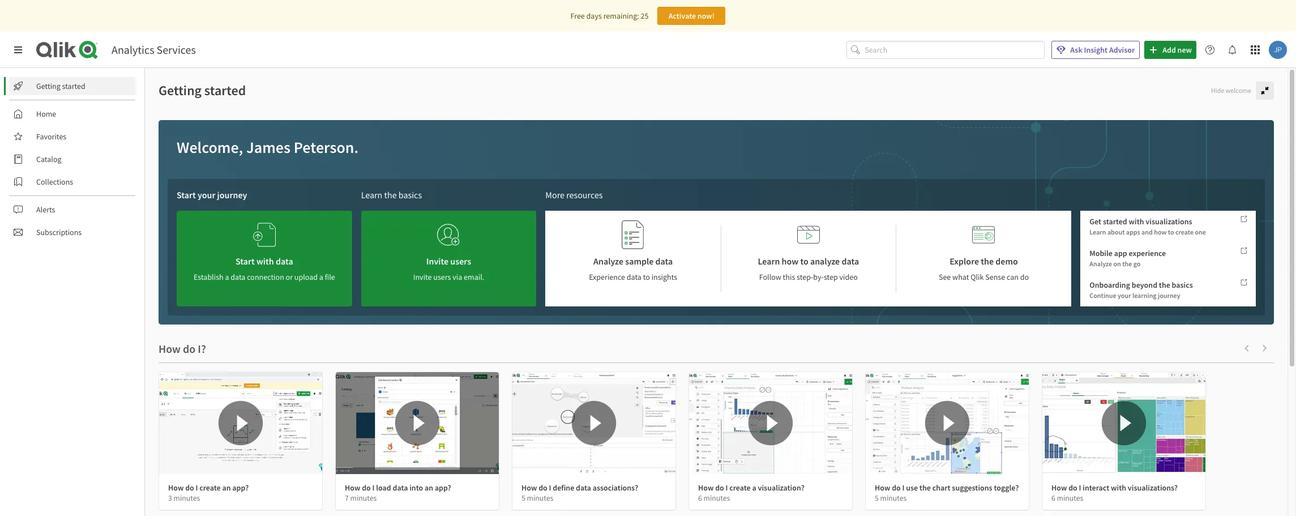 Task type: describe. For each thing, give the bounding box(es) containing it.
analytics services
[[112, 42, 196, 57]]

data left connection
[[231, 272, 245, 282]]

visualization?
[[758, 483, 805, 493]]

data inside learn how to analyze data follow this step-by-step video
[[842, 255, 859, 267]]

how for how do i define data associations?
[[522, 483, 537, 493]]

explore
[[950, 255, 979, 267]]

how for how do i create an app?
[[168, 483, 184, 493]]

how for how do i use the chart suggestions toggle?
[[875, 483, 891, 493]]

and
[[1142, 228, 1153, 236]]

do for how do i use the chart suggestions toggle?
[[892, 483, 901, 493]]

app? inside "how do i create an app? 3 minutes"
[[232, 483, 249, 493]]

follow
[[759, 272, 782, 282]]

mobile app experience analyze on the go
[[1090, 248, 1166, 268]]

peterson.
[[294, 137, 359, 157]]

i for how do i create a visualization?
[[726, 483, 728, 493]]

learn how to analyze data follow this step-by-step video
[[758, 255, 859, 282]]

advisor
[[1110, 45, 1135, 55]]

mobile
[[1090, 248, 1113, 258]]

how do i load data into an app? 7 minutes
[[345, 483, 451, 503]]

data up or
[[276, 255, 293, 267]]

learn the basics
[[361, 189, 422, 201]]

getting started inside getting started link
[[36, 81, 85, 91]]

collections
[[36, 177, 73, 187]]

minutes for how do i create a visualization?
[[704, 493, 730, 503]]

start for with
[[236, 255, 255, 267]]

journey inside onboarding beyond the basics continue your learning journey
[[1158, 291, 1181, 300]]

or
[[286, 272, 293, 282]]

upload
[[294, 272, 318, 282]]

how do i use the chart suggestions toggle? 5 minutes
[[875, 483, 1019, 503]]

how do i use the chart suggestions toggle? image
[[866, 372, 1029, 474]]

video
[[840, 272, 858, 282]]

get started with visualizations learn about apps and how to create one
[[1090, 216, 1206, 236]]

add
[[1163, 45, 1176, 55]]

navigation pane element
[[0, 73, 144, 246]]

visualizations?
[[1128, 483, 1178, 493]]

the inside how do i use the chart suggestions toggle? 5 minutes
[[920, 483, 931, 493]]

6 for how do i interact with visualizations?
[[1052, 493, 1056, 503]]

ask insight advisor
[[1071, 45, 1135, 55]]

days
[[587, 11, 602, 21]]

start for your
[[177, 189, 196, 201]]

how do i create a visualization? image
[[689, 372, 852, 474]]

file
[[325, 272, 335, 282]]

go
[[1134, 259, 1141, 268]]

how do i load data into an app? element
[[345, 483, 451, 493]]

6 for how do i create a visualization?
[[698, 493, 702, 503]]

learn for learn the basics
[[361, 189, 383, 201]]

minutes for how do i create an app?
[[174, 493, 200, 503]]

by-
[[814, 272, 824, 282]]

welcome, james peterson. main content
[[145, 68, 1297, 516]]

sense
[[986, 272, 1005, 282]]

add new
[[1163, 45, 1192, 55]]

analyze sample data image
[[622, 220, 645, 250]]

on
[[1114, 259, 1121, 268]]

analyze inside analyze sample data experience data to insights
[[594, 255, 624, 267]]

how do i create a visualization? 6 minutes
[[698, 483, 805, 503]]

learn for learn how to analyze data follow this step-by-step video
[[758, 255, 780, 267]]

how inside learn how to analyze data follow this step-by-step video
[[782, 255, 799, 267]]

onboarding beyond the basics continue your learning journey
[[1090, 280, 1193, 300]]

one
[[1195, 228, 1206, 236]]

free
[[571, 11, 585, 21]]

1 horizontal spatial a
[[319, 272, 323, 282]]

with inside get started with visualizations learn about apps and how to create one
[[1129, 216, 1145, 226]]

demo
[[996, 255, 1018, 267]]

favorites link
[[9, 127, 136, 146]]

i for how do i create an app?
[[196, 483, 198, 493]]

do for how do i interact with visualizations?
[[1069, 483, 1078, 493]]

services
[[157, 42, 196, 57]]

see
[[939, 272, 951, 282]]

how do i interact with visualizations? element
[[1052, 483, 1178, 493]]

subscriptions
[[36, 227, 82, 237]]

how do i create a visualization? element
[[698, 483, 805, 493]]

25
[[641, 11, 649, 21]]

getting inside welcome, james peterson. main content
[[159, 82, 202, 99]]

data up insights at bottom
[[656, 255, 673, 267]]

0 vertical spatial your
[[198, 189, 215, 201]]

via
[[453, 272, 462, 282]]

7
[[345, 493, 349, 503]]

associations?
[[593, 483, 638, 493]]

load
[[376, 483, 391, 493]]

onboarding
[[1090, 280, 1131, 290]]

analyze sample data experience data to insights
[[589, 255, 678, 282]]

how do i define data associations? 5 minutes
[[522, 483, 638, 503]]

do inside explore the demo see what qlik sense can do
[[1021, 272, 1029, 282]]

what
[[953, 272, 969, 282]]

how for how do i create a visualization?
[[698, 483, 714, 493]]

i for how do i define data associations?
[[549, 483, 551, 493]]

invite users image
[[438, 220, 460, 250]]

start with data establish a data connection or upload a file
[[194, 255, 335, 282]]

experience
[[589, 272, 625, 282]]

apps
[[1127, 228, 1141, 236]]

started inside get started with visualizations learn about apps and how to create one
[[1103, 216, 1128, 226]]

close sidebar menu image
[[14, 45, 23, 54]]

experience
[[1129, 248, 1166, 258]]

about
[[1108, 228, 1125, 236]]

visualizations
[[1146, 216, 1193, 226]]

now!
[[698, 11, 715, 21]]

hide welcome image
[[1261, 86, 1270, 95]]

with inside start with data establish a data connection or upload a file
[[257, 255, 274, 267]]

app
[[1115, 248, 1128, 258]]

minutes for how do i interact with visualizations?
[[1057, 493, 1084, 503]]

alerts link
[[9, 201, 136, 219]]

do for how do i load data into an app?
[[362, 483, 371, 493]]

remaining:
[[604, 11, 639, 21]]

1 vertical spatial users
[[434, 272, 451, 282]]

collections link
[[9, 173, 136, 191]]

5 inside how do i use the chart suggestions toggle? 5 minutes
[[875, 493, 879, 503]]

the inside explore the demo see what qlik sense can do
[[981, 255, 994, 267]]

interact
[[1083, 483, 1110, 493]]

chart
[[933, 483, 951, 493]]

your inside onboarding beyond the basics continue your learning journey
[[1118, 291, 1131, 300]]

how inside get started with visualizations learn about apps and how to create one
[[1155, 228, 1167, 236]]

i for how do i interact with visualizations?
[[1079, 483, 1082, 493]]

free days remaining: 25
[[571, 11, 649, 21]]

explore the demo see what qlik sense can do
[[939, 255, 1029, 282]]

more
[[546, 189, 565, 201]]

add new button
[[1145, 41, 1197, 59]]

favorites
[[36, 131, 66, 142]]

0 vertical spatial invite
[[426, 255, 449, 267]]



Task type: locate. For each thing, give the bounding box(es) containing it.
searchbar element
[[847, 41, 1045, 59]]

learning
[[1133, 291, 1157, 300]]

do for how do i create an app?
[[185, 483, 194, 493]]

how do i define data associations? element
[[522, 483, 638, 493]]

a
[[225, 272, 229, 282], [319, 272, 323, 282], [753, 483, 757, 493]]

getting inside navigation pane "element"
[[36, 81, 60, 91]]

get
[[1090, 216, 1102, 226]]

2 vertical spatial with
[[1111, 483, 1127, 493]]

getting started link
[[9, 77, 136, 95]]

minutes inside the how do i load data into an app? 7 minutes
[[350, 493, 377, 503]]

explore the demo image
[[973, 220, 996, 250]]

how inside how do i use the chart suggestions toggle? 5 minutes
[[875, 483, 891, 493]]

an inside the how do i load data into an app? 7 minutes
[[425, 483, 433, 493]]

app? inside the how do i load data into an app? 7 minutes
[[435, 483, 451, 493]]

do
[[1021, 272, 1029, 282], [185, 483, 194, 493], [362, 483, 371, 493], [539, 483, 548, 493], [715, 483, 724, 493], [892, 483, 901, 493], [1069, 483, 1078, 493]]

2 6 from the left
[[1052, 493, 1056, 503]]

how do i create an app? image
[[159, 372, 322, 474]]

a left visualization?
[[753, 483, 757, 493]]

how inside "how do i create an app? 3 minutes"
[[168, 483, 184, 493]]

0 vertical spatial learn
[[361, 189, 383, 201]]

0 horizontal spatial journey
[[217, 189, 247, 201]]

5 how from the left
[[875, 483, 891, 493]]

2 horizontal spatial to
[[1168, 228, 1175, 236]]

1 horizontal spatial learn
[[758, 255, 780, 267]]

establish
[[194, 272, 224, 282]]

0 horizontal spatial your
[[198, 189, 215, 201]]

0 horizontal spatial start
[[177, 189, 196, 201]]

0 horizontal spatial 6
[[698, 493, 702, 503]]

start inside start with data establish a data connection or upload a file
[[236, 255, 255, 267]]

0 vertical spatial users
[[451, 255, 471, 267]]

how do i define data associations? image
[[513, 372, 676, 474]]

analyze
[[594, 255, 624, 267], [1090, 259, 1113, 268]]

getting started down services
[[159, 82, 246, 99]]

4 i from the left
[[726, 483, 728, 493]]

0 horizontal spatial getting
[[36, 81, 60, 91]]

0 horizontal spatial basics
[[399, 189, 422, 201]]

3 how from the left
[[522, 483, 537, 493]]

how do i create an app? 3 minutes
[[168, 483, 249, 503]]

with inside how do i interact with visualizations? 6 minutes
[[1111, 483, 1127, 493]]

how for how do i load data into an app?
[[345, 483, 360, 493]]

0 vertical spatial start
[[177, 189, 196, 201]]

1 vertical spatial start
[[236, 255, 255, 267]]

2 how from the left
[[345, 483, 360, 493]]

0 vertical spatial basics
[[399, 189, 422, 201]]

minutes inside how do i interact with visualizations? 6 minutes
[[1057, 493, 1084, 503]]

1 vertical spatial basics
[[1172, 280, 1193, 290]]

to down sample
[[643, 272, 650, 282]]

i inside how do i create a visualization? 6 minutes
[[726, 483, 728, 493]]

learn how to analyze data image
[[797, 220, 820, 250]]

users up via at the bottom left of the page
[[451, 255, 471, 267]]

into
[[410, 483, 423, 493]]

how
[[1155, 228, 1167, 236], [782, 255, 799, 267]]

1 i from the left
[[196, 483, 198, 493]]

create inside get started with visualizations learn about apps and how to create one
[[1176, 228, 1194, 236]]

minutes inside how do i use the chart suggestions toggle? 5 minutes
[[881, 493, 907, 503]]

welcome, james peterson.
[[177, 137, 359, 157]]

subscriptions link
[[9, 223, 136, 241]]

start
[[177, 189, 196, 201], [236, 255, 255, 267]]

a for start
[[225, 272, 229, 282]]

0 horizontal spatial a
[[225, 272, 229, 282]]

james peterson image
[[1269, 41, 1288, 59]]

i inside "how do i create an app? 3 minutes"
[[196, 483, 198, 493]]

minutes
[[174, 493, 200, 503], [350, 493, 377, 503], [527, 493, 554, 503], [704, 493, 730, 503], [881, 493, 907, 503], [1057, 493, 1084, 503]]

0 vertical spatial journey
[[217, 189, 247, 201]]

do inside how do i interact with visualizations? 6 minutes
[[1069, 483, 1078, 493]]

an inside "how do i create an app? 3 minutes"
[[222, 483, 231, 493]]

insight
[[1084, 45, 1108, 55]]

1 horizontal spatial analyze
[[1090, 259, 1113, 268]]

getting started inside welcome, james peterson. main content
[[159, 82, 246, 99]]

app?
[[232, 483, 249, 493], [435, 483, 451, 493]]

can
[[1007, 272, 1019, 282]]

0 horizontal spatial create
[[200, 483, 221, 493]]

start with data image
[[253, 220, 276, 250]]

minutes right 3 in the bottom left of the page
[[174, 493, 200, 503]]

to inside learn how to analyze data follow this step-by-step video
[[801, 255, 809, 267]]

learn inside get started with visualizations learn about apps and how to create one
[[1090, 228, 1107, 236]]

analytics
[[112, 42, 154, 57]]

data inside how do i define data associations? 5 minutes
[[576, 483, 591, 493]]

insights
[[652, 272, 678, 282]]

analyze up the experience
[[594, 255, 624, 267]]

start your journey
[[177, 189, 247, 201]]

how inside the how do i load data into an app? 7 minutes
[[345, 483, 360, 493]]

data
[[276, 255, 293, 267], [656, 255, 673, 267], [842, 255, 859, 267], [231, 272, 245, 282], [627, 272, 642, 282], [393, 483, 408, 493], [576, 483, 591, 493]]

0 horizontal spatial analyze
[[594, 255, 624, 267]]

how up the "this"
[[782, 255, 799, 267]]

1 vertical spatial learn
[[1090, 228, 1107, 236]]

journey down welcome,
[[217, 189, 247, 201]]

1 vertical spatial journey
[[1158, 291, 1181, 300]]

create
[[1176, 228, 1194, 236], [200, 483, 221, 493], [730, 483, 751, 493]]

1 horizontal spatial started
[[204, 82, 246, 99]]

how inside how do i define data associations? 5 minutes
[[522, 483, 537, 493]]

minutes down use
[[881, 493, 907, 503]]

0 horizontal spatial how
[[782, 255, 799, 267]]

more resources
[[546, 189, 603, 201]]

how do i load data into an app? image
[[336, 372, 499, 474]]

started
[[62, 81, 85, 91], [204, 82, 246, 99], [1103, 216, 1128, 226]]

a left file
[[319, 272, 323, 282]]

create for how do i create an app?
[[200, 483, 221, 493]]

use
[[906, 483, 918, 493]]

1 how from the left
[[168, 483, 184, 493]]

6 minutes from the left
[[1057, 493, 1084, 503]]

1 vertical spatial invite
[[413, 272, 432, 282]]

step-
[[797, 272, 814, 282]]

to inside get started with visualizations learn about apps and how to create one
[[1168, 228, 1175, 236]]

minutes inside how do i define data associations? 5 minutes
[[527, 493, 554, 503]]

2 vertical spatial learn
[[758, 255, 780, 267]]

sample
[[625, 255, 654, 267]]

connection
[[247, 272, 284, 282]]

how right and
[[1155, 228, 1167, 236]]

2 minutes from the left
[[350, 493, 377, 503]]

ask insight advisor button
[[1052, 41, 1140, 59]]

start down welcome,
[[177, 189, 196, 201]]

minutes down define
[[527, 493, 554, 503]]

the inside onboarding beyond the basics continue your learning journey
[[1159, 280, 1171, 290]]

an
[[222, 483, 231, 493], [425, 483, 433, 493]]

1 horizontal spatial getting
[[159, 82, 202, 99]]

getting up the home
[[36, 81, 60, 91]]

analyze down mobile
[[1090, 259, 1113, 268]]

do inside how do i create a visualization? 6 minutes
[[715, 483, 724, 493]]

a for how
[[753, 483, 757, 493]]

1 app? from the left
[[232, 483, 249, 493]]

6 inside how do i create a visualization? 6 minutes
[[698, 493, 702, 503]]

how do i interact with visualizations? 6 minutes
[[1052, 483, 1178, 503]]

minutes down interact
[[1057, 493, 1084, 503]]

2 i from the left
[[372, 483, 375, 493]]

activate now!
[[669, 11, 715, 21]]

activate now! link
[[658, 7, 726, 25]]

do inside "how do i create an app? 3 minutes"
[[185, 483, 194, 493]]

do inside the how do i load data into an app? 7 minutes
[[362, 483, 371, 493]]

2 horizontal spatial started
[[1103, 216, 1128, 226]]

2 5 from the left
[[875, 493, 879, 503]]

journey right learning
[[1158, 291, 1181, 300]]

basics inside onboarding beyond the basics continue your learning journey
[[1172, 280, 1193, 290]]

do inside how do i use the chart suggestions toggle? 5 minutes
[[892, 483, 901, 493]]

ask
[[1071, 45, 1083, 55]]

0 horizontal spatial 5
[[522, 493, 526, 503]]

email.
[[464, 272, 484, 282]]

alerts
[[36, 204, 55, 215]]

3 i from the left
[[549, 483, 551, 493]]

continue
[[1090, 291, 1117, 300]]

learn
[[361, 189, 383, 201], [1090, 228, 1107, 236], [758, 255, 780, 267]]

getting down services
[[159, 82, 202, 99]]

1 minutes from the left
[[174, 493, 200, 503]]

i for how do i use the chart suggestions toggle?
[[903, 483, 905, 493]]

1 6 from the left
[[698, 493, 702, 503]]

5 inside how do i define data associations? 5 minutes
[[522, 493, 526, 503]]

6 i from the left
[[1079, 483, 1082, 493]]

1 an from the left
[[222, 483, 231, 493]]

data up video
[[842, 255, 859, 267]]

1 horizontal spatial app?
[[435, 483, 451, 493]]

i
[[196, 483, 198, 493], [372, 483, 375, 493], [549, 483, 551, 493], [726, 483, 728, 493], [903, 483, 905, 493], [1079, 483, 1082, 493]]

getting started up "home" link
[[36, 81, 85, 91]]

i inside how do i interact with visualizations? 6 minutes
[[1079, 483, 1082, 493]]

2 horizontal spatial a
[[753, 483, 757, 493]]

i for how do i load data into an app?
[[372, 483, 375, 493]]

this
[[783, 272, 795, 282]]

2 horizontal spatial with
[[1129, 216, 1145, 226]]

1 horizontal spatial an
[[425, 483, 433, 493]]

1 horizontal spatial with
[[1111, 483, 1127, 493]]

how do i use the chart suggestions toggle? element
[[875, 483, 1019, 493]]

0 horizontal spatial with
[[257, 255, 274, 267]]

minutes inside "how do i create an app? 3 minutes"
[[174, 493, 200, 503]]

started inside getting started link
[[62, 81, 85, 91]]

catalog
[[36, 154, 61, 164]]

i inside how do i define data associations? 5 minutes
[[549, 483, 551, 493]]

2 vertical spatial to
[[643, 272, 650, 282]]

getting started
[[36, 81, 85, 91], [159, 82, 246, 99]]

with right interact
[[1111, 483, 1127, 493]]

do for how do i create a visualization?
[[715, 483, 724, 493]]

1 horizontal spatial your
[[1118, 291, 1131, 300]]

3 minutes from the left
[[527, 493, 554, 503]]

how inside how do i create a visualization? 6 minutes
[[698, 483, 714, 493]]

analytics services element
[[112, 42, 196, 57]]

invite down invite users image in the left of the page
[[426, 255, 449, 267]]

hide
[[1212, 86, 1225, 95]]

minutes for how do i define data associations?
[[527, 493, 554, 503]]

home
[[36, 109, 56, 119]]

4 minutes from the left
[[704, 493, 730, 503]]

1 vertical spatial to
[[801, 255, 809, 267]]

0 horizontal spatial an
[[222, 483, 231, 493]]

welcome
[[1226, 86, 1252, 95]]

your down "onboarding"
[[1118, 291, 1131, 300]]

6 inside how do i interact with visualizations? 6 minutes
[[1052, 493, 1056, 503]]

0 horizontal spatial started
[[62, 81, 85, 91]]

new
[[1178, 45, 1192, 55]]

data left into
[[393, 483, 408, 493]]

data inside the how do i load data into an app? 7 minutes
[[393, 483, 408, 493]]

your
[[198, 189, 215, 201], [1118, 291, 1131, 300]]

0 vertical spatial to
[[1168, 228, 1175, 236]]

qlik
[[971, 272, 984, 282]]

users left via at the bottom left of the page
[[434, 272, 451, 282]]

5
[[522, 493, 526, 503], [875, 493, 879, 503]]

to
[[1168, 228, 1175, 236], [801, 255, 809, 267], [643, 272, 650, 282]]

data down sample
[[627, 272, 642, 282]]

beyond
[[1132, 280, 1158, 290]]

the
[[384, 189, 397, 201], [981, 255, 994, 267], [1123, 259, 1133, 268], [1159, 280, 1171, 290], [920, 483, 931, 493]]

0 horizontal spatial learn
[[361, 189, 383, 201]]

1 horizontal spatial getting started
[[159, 82, 246, 99]]

1 horizontal spatial start
[[236, 255, 255, 267]]

analyze inside mobile app experience analyze on the go
[[1090, 259, 1113, 268]]

toggle?
[[994, 483, 1019, 493]]

1 vertical spatial with
[[257, 255, 274, 267]]

suggestions
[[952, 483, 993, 493]]

6 how from the left
[[1052, 483, 1067, 493]]

0 horizontal spatial app?
[[232, 483, 249, 493]]

home link
[[9, 105, 136, 123]]

users
[[451, 255, 471, 267], [434, 272, 451, 282]]

learn inside learn how to analyze data follow this step-by-step video
[[758, 255, 780, 267]]

to up step- on the right of page
[[801, 255, 809, 267]]

1 horizontal spatial 5
[[875, 493, 879, 503]]

with up connection
[[257, 255, 274, 267]]

journey
[[217, 189, 247, 201], [1158, 291, 1181, 300]]

2 horizontal spatial learn
[[1090, 228, 1107, 236]]

do for how do i define data associations?
[[539, 483, 548, 493]]

2 an from the left
[[425, 483, 433, 493]]

hide welcome
[[1212, 86, 1252, 95]]

with up apps
[[1129, 216, 1145, 226]]

define
[[553, 483, 575, 493]]

1 horizontal spatial create
[[730, 483, 751, 493]]

1 horizontal spatial basics
[[1172, 280, 1193, 290]]

1 horizontal spatial how
[[1155, 228, 1167, 236]]

2 app? from the left
[[435, 483, 451, 493]]

analyze
[[811, 255, 840, 267]]

1 vertical spatial how
[[782, 255, 799, 267]]

invite left via at the bottom left of the page
[[413, 272, 432, 282]]

0 horizontal spatial getting started
[[36, 81, 85, 91]]

a inside how do i create a visualization? 6 minutes
[[753, 483, 757, 493]]

resources
[[567, 189, 603, 201]]

minutes inside how do i create a visualization? 6 minutes
[[704, 493, 730, 503]]

3
[[168, 493, 172, 503]]

how for how do i interact with visualizations?
[[1052, 483, 1067, 493]]

1 horizontal spatial to
[[801, 255, 809, 267]]

1 horizontal spatial journey
[[1158, 291, 1181, 300]]

to down visualizations
[[1168, 228, 1175, 236]]

4 how from the left
[[698, 483, 714, 493]]

0 horizontal spatial to
[[643, 272, 650, 282]]

step
[[824, 272, 838, 282]]

how do i create an app? element
[[168, 483, 249, 493]]

1 5 from the left
[[522, 493, 526, 503]]

how inside how do i interact with visualizations? 6 minutes
[[1052, 483, 1067, 493]]

0 vertical spatial with
[[1129, 216, 1145, 226]]

create inside how do i create a visualization? 6 minutes
[[730, 483, 751, 493]]

minutes right 7 on the left of the page
[[350, 493, 377, 503]]

start up connection
[[236, 255, 255, 267]]

a right establish
[[225, 272, 229, 282]]

how do i interact with visualizations? image
[[1043, 372, 1206, 474]]

0 vertical spatial how
[[1155, 228, 1167, 236]]

data right define
[[576, 483, 591, 493]]

1 horizontal spatial 6
[[1052, 493, 1056, 503]]

activate
[[669, 11, 696, 21]]

to inside analyze sample data experience data to insights
[[643, 272, 650, 282]]

5 i from the left
[[903, 483, 905, 493]]

1 vertical spatial your
[[1118, 291, 1131, 300]]

getting
[[36, 81, 60, 91], [159, 82, 202, 99]]

with
[[1129, 216, 1145, 226], [257, 255, 274, 267], [1111, 483, 1127, 493]]

your down welcome,
[[198, 189, 215, 201]]

minutes down how do i create a visualization? element
[[704, 493, 730, 503]]

invite users invite users via email.
[[413, 255, 484, 282]]

james
[[246, 137, 291, 157]]

Search text field
[[865, 41, 1045, 59]]

i inside the how do i load data into an app? 7 minutes
[[372, 483, 375, 493]]

do inside how do i define data associations? 5 minutes
[[539, 483, 548, 493]]

5 minutes from the left
[[881, 493, 907, 503]]

create inside "how do i create an app? 3 minutes"
[[200, 483, 221, 493]]

the inside mobile app experience analyze on the go
[[1123, 259, 1133, 268]]

2 horizontal spatial create
[[1176, 228, 1194, 236]]

i inside how do i use the chart suggestions toggle? 5 minutes
[[903, 483, 905, 493]]

create for how do i create a visualization?
[[730, 483, 751, 493]]

catalog link
[[9, 150, 136, 168]]

welcome,
[[177, 137, 243, 157]]



Task type: vqa. For each thing, say whether or not it's contained in the screenshot.
Nov 16, 2023's personal button
no



